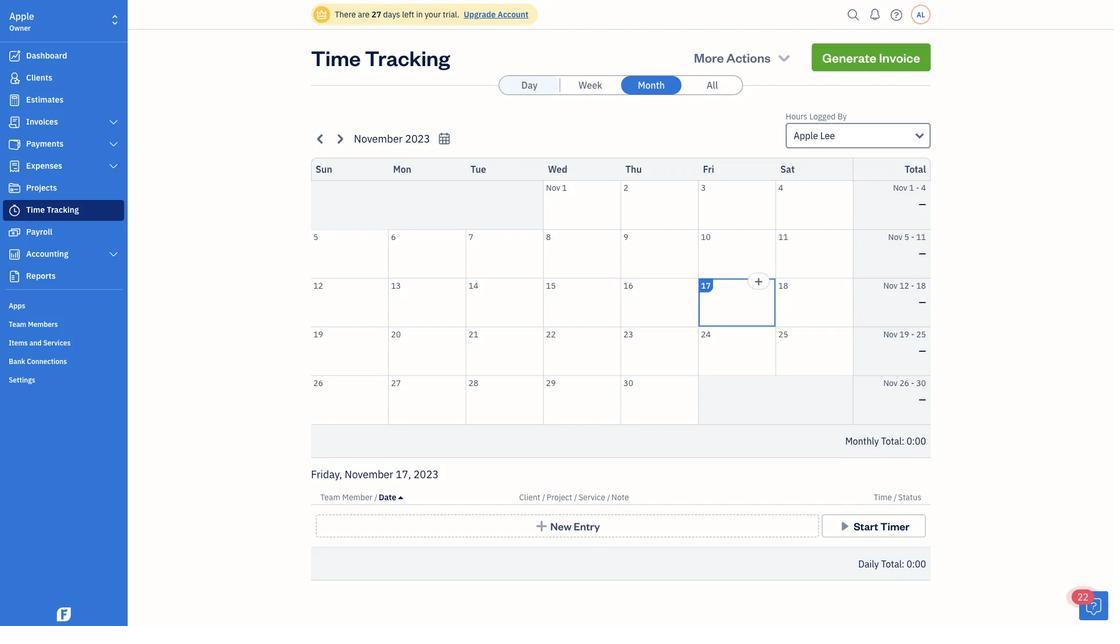 Task type: describe. For each thing, give the bounding box(es) containing it.
team members
[[9, 320, 58, 329]]

23 button
[[621, 328, 698, 376]]

add a time entry image
[[754, 275, 764, 289]]

3 button
[[699, 181, 776, 230]]

account
[[498, 9, 529, 20]]

12 button
[[311, 279, 388, 327]]

4 inside button
[[779, 183, 784, 193]]

time tracking link
[[3, 200, 124, 221]]

chart image
[[8, 249, 21, 261]]

start
[[854, 520, 879, 533]]

logged
[[810, 111, 836, 122]]

left
[[402, 9, 414, 20]]

nov 5 - 11 —
[[889, 232, 927, 259]]

28
[[469, 378, 479, 389]]

team for team members
[[9, 320, 26, 329]]

clients
[[26, 72, 52, 83]]

apple lee
[[794, 130, 835, 142]]

5 inside 'button'
[[313, 232, 318, 242]]

service
[[579, 493, 606, 503]]

daily total : 0:00
[[859, 558, 927, 571]]

nov for nov 19 - 25 —
[[884, 329, 898, 340]]

settings link
[[3, 371, 124, 388]]

26 inside button
[[313, 378, 323, 389]]

payroll link
[[3, 222, 124, 243]]

23
[[624, 329, 634, 340]]

total for monthly total
[[882, 436, 902, 448]]

day
[[522, 79, 538, 91]]

19 inside 19 button
[[313, 329, 323, 340]]

daily
[[859, 558, 879, 571]]

hours logged by
[[786, 111, 847, 122]]

upgrade
[[464, 9, 496, 20]]

all link
[[682, 76, 743, 95]]

freshbooks image
[[55, 608, 73, 622]]

0 vertical spatial time
[[311, 44, 361, 71]]

nov for nov 5 - 11 —
[[889, 232, 903, 242]]

project image
[[8, 183, 21, 194]]

21
[[469, 329, 479, 340]]

22 inside 22 dropdown button
[[1078, 592, 1089, 604]]

dashboard
[[26, 50, 67, 61]]

- for nov 5 - 11 —
[[912, 232, 915, 242]]

15 button
[[544, 279, 621, 327]]

1 vertical spatial november
[[345, 468, 393, 482]]

nov for nov 26 - 30 —
[[884, 378, 898, 389]]

22 button
[[1072, 590, 1109, 621]]

11 inside nov 5 - 11 —
[[917, 232, 927, 242]]

report image
[[8, 271, 21, 283]]

19 button
[[311, 328, 388, 376]]

8
[[546, 232, 551, 242]]

projects
[[26, 183, 57, 193]]

service link
[[579, 493, 607, 503]]

more actions button
[[684, 44, 803, 71]]

previous month image
[[314, 132, 327, 146]]

total for daily total
[[882, 558, 902, 571]]

payments link
[[3, 134, 124, 155]]

time link
[[874, 493, 894, 503]]

entry
[[574, 520, 600, 533]]

resource center badge image
[[1080, 592, 1109, 621]]

there
[[335, 9, 356, 20]]

17
[[701, 280, 711, 291]]

main element
[[0, 0, 157, 627]]

— for nov 26 - 30 —
[[919, 394, 927, 406]]

members
[[28, 320, 58, 329]]

hours
[[786, 111, 808, 122]]

friday, november 17, 2023
[[311, 468, 439, 482]]

10
[[701, 232, 711, 242]]

nov 26 - 30 —
[[884, 378, 927, 406]]

- for nov 1 - 4 —
[[916, 183, 920, 193]]

invoices
[[26, 116, 58, 127]]

member
[[342, 493, 373, 503]]

monthly total : 0:00
[[846, 436, 927, 448]]

1 for nov 1
[[562, 183, 567, 193]]

plus image
[[535, 521, 549, 533]]

16
[[624, 280, 634, 291]]

24 button
[[699, 328, 776, 376]]

5 inside nov 5 - 11 —
[[905, 232, 910, 242]]

5 button
[[311, 230, 388, 278]]

4 button
[[776, 181, 853, 230]]

— for nov 1 - 4 —
[[919, 198, 927, 210]]

apps link
[[3, 297, 124, 314]]

18 button
[[776, 279, 853, 327]]

payments
[[26, 138, 64, 149]]

projects link
[[3, 178, 124, 199]]

invoice image
[[8, 117, 21, 128]]

20 button
[[389, 328, 466, 376]]

start timer
[[854, 520, 910, 533]]

1 / from the left
[[375, 493, 378, 503]]

estimates link
[[3, 90, 124, 111]]

new
[[551, 520, 572, 533]]

note link
[[612, 493, 629, 503]]

6 button
[[389, 230, 466, 278]]

tracking inside main element
[[47, 205, 79, 215]]

date link
[[379, 493, 403, 503]]

3 / from the left
[[574, 493, 578, 503]]

your
[[425, 9, 441, 20]]

month link
[[621, 76, 682, 95]]

apple lee button
[[786, 123, 931, 149]]

nov 12 - 18 —
[[884, 280, 927, 308]]

nov for nov 1
[[546, 183, 560, 193]]

22 inside 22 button
[[546, 329, 556, 340]]

caretup image
[[398, 493, 403, 503]]

in
[[416, 9, 423, 20]]

apps
[[9, 301, 25, 311]]

al
[[917, 10, 925, 19]]

dashboard link
[[3, 46, 124, 67]]

timer image
[[8, 205, 21, 217]]

status
[[899, 493, 922, 503]]

al button
[[911, 5, 931, 24]]

project
[[547, 493, 573, 503]]

chevron large down image for invoices
[[108, 118, 119, 127]]

- for nov 26 - 30 —
[[912, 378, 915, 389]]

owner
[[9, 23, 31, 33]]

november 2023
[[354, 132, 430, 146]]

7 button
[[466, 230, 543, 278]]

2 vertical spatial time
[[874, 493, 892, 503]]

thu
[[626, 163, 642, 176]]

— for nov 12 - 18 —
[[919, 296, 927, 308]]

client image
[[8, 73, 21, 84]]

wed
[[548, 163, 568, 176]]



Task type: vqa. For each thing, say whether or not it's contained in the screenshot.
topmost 'Turtle'
no



Task type: locate. For each thing, give the bounding box(es) containing it.
nov for nov 1 - 4 —
[[894, 183, 908, 193]]

nov down nov 19 - 25 —
[[884, 378, 898, 389]]

2 5 from the left
[[905, 232, 910, 242]]

apple up owner
[[9, 10, 34, 22]]

reports link
[[3, 266, 124, 287]]

2 30 from the left
[[917, 378, 927, 389]]

payroll
[[26, 227, 52, 237]]

12 inside nov 12 - 18 —
[[900, 280, 910, 291]]

crown image
[[316, 8, 328, 21]]

0:00 for monthly total : 0:00
[[907, 436, 927, 448]]

0 horizontal spatial 30
[[624, 378, 634, 389]]

1 horizontal spatial 4
[[922, 183, 927, 193]]

generate invoice button
[[812, 44, 931, 71]]

chevron large down image for accounting
[[108, 250, 119, 259]]

nov for nov 12 - 18 —
[[884, 280, 898, 291]]

1 vertical spatial tracking
[[47, 205, 79, 215]]

2 4 from the left
[[922, 183, 927, 193]]

0 horizontal spatial 4
[[779, 183, 784, 193]]

26 down 19 button
[[313, 378, 323, 389]]

nov 1 - 4 —
[[894, 183, 927, 210]]

client
[[519, 493, 541, 503]]

30 inside the nov 26 - 30 —
[[917, 378, 927, 389]]

0 horizontal spatial 1
[[562, 183, 567, 193]]

time inside time tracking link
[[26, 205, 45, 215]]

0 vertical spatial chevron large down image
[[108, 118, 119, 127]]

nov inside nov 19 - 25 —
[[884, 329, 898, 340]]

5
[[313, 232, 318, 242], [905, 232, 910, 242]]

apple
[[9, 10, 34, 22], [794, 130, 819, 142]]

november up the member at the bottom
[[345, 468, 393, 482]]

0 vertical spatial :
[[902, 436, 905, 448]]

/ left status
[[894, 493, 897, 503]]

- inside nov 1 - 4 —
[[916, 183, 920, 193]]

apple for owner
[[9, 10, 34, 22]]

total right daily
[[882, 558, 902, 571]]

1 vertical spatial apple
[[794, 130, 819, 142]]

date
[[379, 493, 397, 503]]

2 12 from the left
[[900, 280, 910, 291]]

chevron large down image inside invoices link
[[108, 118, 119, 127]]

notifications image
[[866, 3, 885, 26]]

chevron large down image inside payments link
[[108, 140, 119, 149]]

1 4 from the left
[[779, 183, 784, 193]]

— inside nov 19 - 25 —
[[919, 345, 927, 357]]

1 horizontal spatial team
[[320, 493, 340, 503]]

tracking
[[365, 44, 450, 71], [47, 205, 79, 215]]

— inside nov 12 - 18 —
[[919, 296, 927, 308]]

4 / from the left
[[607, 493, 611, 503]]

0 horizontal spatial 26
[[313, 378, 323, 389]]

/ left service
[[574, 493, 578, 503]]

3
[[701, 183, 706, 193]]

bank connections link
[[3, 352, 124, 370]]

nov down nov 12 - 18 —
[[884, 329, 898, 340]]

0 vertical spatial time tracking
[[311, 44, 450, 71]]

chevron large down image
[[108, 118, 119, 127], [108, 140, 119, 149]]

time right "timer" icon
[[26, 205, 45, 215]]

new entry
[[551, 520, 600, 533]]

18 down nov 5 - 11 —
[[917, 280, 927, 291]]

2 chevron large down image from the top
[[108, 140, 119, 149]]

17,
[[396, 468, 411, 482]]

11 down nov 1 - 4 —
[[917, 232, 927, 242]]

november right the "next month" icon
[[354, 132, 403, 146]]

month
[[638, 79, 665, 91]]

2 11 from the left
[[917, 232, 927, 242]]

2 button
[[621, 181, 698, 230]]

choose a date image
[[438, 132, 451, 145]]

chevron large down image down payroll link
[[108, 250, 119, 259]]

12 down the 5 'button'
[[313, 280, 323, 291]]

go to help image
[[888, 6, 906, 24]]

nov inside nov 5 - 11 —
[[889, 232, 903, 242]]

30 inside button
[[624, 378, 634, 389]]

1 horizontal spatial 27
[[391, 378, 401, 389]]

1 vertical spatial 27
[[391, 378, 401, 389]]

0 vertical spatial total
[[905, 163, 927, 176]]

accounting
[[26, 249, 68, 259]]

chevron large down image up projects link
[[108, 162, 119, 171]]

generate
[[823, 49, 877, 66]]

nov inside the nov 26 - 30 —
[[884, 378, 898, 389]]

1 vertical spatial time tracking
[[26, 205, 79, 215]]

0 horizontal spatial time
[[26, 205, 45, 215]]

next month image
[[333, 132, 347, 146]]

3 — from the top
[[919, 296, 927, 308]]

19
[[313, 329, 323, 340], [900, 329, 910, 340]]

- for nov 19 - 25 —
[[912, 329, 915, 340]]

2 18 from the left
[[917, 280, 927, 291]]

22 button
[[544, 328, 621, 376]]

27 right are at top
[[372, 9, 381, 20]]

2 26 from the left
[[900, 378, 910, 389]]

team inside main element
[[9, 320, 26, 329]]

team for team member /
[[320, 493, 340, 503]]

apple inside apple lee dropdown button
[[794, 130, 819, 142]]

1 : from the top
[[902, 436, 905, 448]]

2 — from the top
[[919, 247, 927, 259]]

lee
[[821, 130, 835, 142]]

estimate image
[[8, 95, 21, 106]]

0 horizontal spatial time tracking
[[26, 205, 79, 215]]

25
[[779, 329, 789, 340], [917, 329, 927, 340]]

more
[[694, 49, 724, 66]]

1 horizontal spatial 18
[[917, 280, 927, 291]]

12 down nov 5 - 11 —
[[900, 280, 910, 291]]

apple for lee
[[794, 130, 819, 142]]

— inside nov 5 - 11 —
[[919, 247, 927, 259]]

week
[[579, 79, 603, 91]]

0:00 for daily total : 0:00
[[907, 558, 927, 571]]

18 right add a time entry icon
[[779, 280, 789, 291]]

1 horizontal spatial 25
[[917, 329, 927, 340]]

1 chevron large down image from the top
[[108, 118, 119, 127]]

2 25 from the left
[[917, 329, 927, 340]]

4 — from the top
[[919, 345, 927, 357]]

2 / from the left
[[543, 493, 546, 503]]

2 chevron large down image from the top
[[108, 250, 119, 259]]

4 inside nov 1 - 4 —
[[922, 183, 927, 193]]

1 horizontal spatial 19
[[900, 329, 910, 340]]

1 26 from the left
[[313, 378, 323, 389]]

expense image
[[8, 161, 21, 172]]

11 down "4" button
[[779, 232, 789, 242]]

search image
[[845, 6, 863, 24]]

time tracking inside main element
[[26, 205, 79, 215]]

26 down nov 19 - 25 —
[[900, 378, 910, 389]]

0 horizontal spatial tracking
[[47, 205, 79, 215]]

0 vertical spatial 2023
[[405, 132, 430, 146]]

total right monthly
[[882, 436, 902, 448]]

items
[[9, 338, 28, 348]]

- inside the nov 26 - 30 —
[[912, 378, 915, 389]]

estimates
[[26, 94, 64, 105]]

25 down 18 button
[[779, 329, 789, 340]]

1 horizontal spatial apple
[[794, 130, 819, 142]]

mon
[[393, 163, 412, 176]]

21 button
[[466, 328, 543, 376]]

2 19 from the left
[[900, 329, 910, 340]]

0 horizontal spatial 22
[[546, 329, 556, 340]]

0 vertical spatial 22
[[546, 329, 556, 340]]

0 vertical spatial team
[[9, 320, 26, 329]]

2 : from the top
[[902, 558, 905, 571]]

27 down 20 button
[[391, 378, 401, 389]]

1 25 from the left
[[779, 329, 789, 340]]

0:00
[[907, 436, 927, 448], [907, 558, 927, 571]]

/ left note link in the right bottom of the page
[[607, 493, 611, 503]]

1 vertical spatial 0:00
[[907, 558, 927, 571]]

1 horizontal spatial time
[[311, 44, 361, 71]]

apple down hours
[[794, 130, 819, 142]]

dashboard image
[[8, 51, 21, 62]]

25 inside nov 19 - 25 —
[[917, 329, 927, 340]]

30 button
[[621, 376, 698, 425]]

19 inside nov 19 - 25 —
[[900, 329, 910, 340]]

chevrondown image
[[776, 49, 792, 66]]

0 horizontal spatial apple
[[9, 10, 34, 22]]

chevron large down image
[[108, 162, 119, 171], [108, 250, 119, 259]]

— inside the nov 26 - 30 —
[[919, 394, 927, 406]]

1 30 from the left
[[624, 378, 634, 389]]

1 0:00 from the top
[[907, 436, 927, 448]]

1 11 from the left
[[779, 232, 789, 242]]

2023
[[405, 132, 430, 146], [414, 468, 439, 482]]

new entry button
[[316, 515, 820, 538]]

services
[[43, 338, 71, 348]]

- for nov 12 - 18 —
[[912, 280, 915, 291]]

sat
[[781, 163, 795, 176]]

29 button
[[544, 376, 621, 425]]

1 down wed
[[562, 183, 567, 193]]

time tracking down projects link
[[26, 205, 79, 215]]

team members link
[[3, 315, 124, 333]]

1 horizontal spatial 1
[[910, 183, 915, 193]]

9 button
[[621, 230, 698, 278]]

14
[[469, 280, 479, 291]]

5 / from the left
[[894, 493, 897, 503]]

19 down nov 12 - 18 —
[[900, 329, 910, 340]]

0 vertical spatial november
[[354, 132, 403, 146]]

0 vertical spatial 27
[[372, 9, 381, 20]]

: right daily
[[902, 558, 905, 571]]

nov inside button
[[546, 183, 560, 193]]

chevron large down image for payments
[[108, 140, 119, 149]]

12 inside button
[[313, 280, 323, 291]]

1 horizontal spatial 26
[[900, 378, 910, 389]]

invoice
[[879, 49, 921, 66]]

/
[[375, 493, 378, 503], [543, 493, 546, 503], [574, 493, 578, 503], [607, 493, 611, 503], [894, 493, 897, 503]]

— up nov 5 - 11 —
[[919, 198, 927, 210]]

nov down nov 5 - 11 —
[[884, 280, 898, 291]]

26 inside the nov 26 - 30 —
[[900, 378, 910, 389]]

18
[[779, 280, 789, 291], [917, 280, 927, 291]]

play image
[[839, 521, 852, 533]]

— for nov 19 - 25 —
[[919, 345, 927, 357]]

0 horizontal spatial 11
[[779, 232, 789, 242]]

time down the there
[[311, 44, 361, 71]]

1 inside nov 1 - 4 —
[[910, 183, 915, 193]]

1 horizontal spatial 5
[[905, 232, 910, 242]]

— up nov 12 - 18 —
[[919, 247, 927, 259]]

0 vertical spatial chevron large down image
[[108, 162, 119, 171]]

— up monthly total : 0:00
[[919, 394, 927, 406]]

1 vertical spatial time
[[26, 205, 45, 215]]

tracking down left
[[365, 44, 450, 71]]

chevron large down image for expenses
[[108, 162, 119, 171]]

1 horizontal spatial 12
[[900, 280, 910, 291]]

18 inside button
[[779, 280, 789, 291]]

1 vertical spatial chevron large down image
[[108, 140, 119, 149]]

day link
[[500, 76, 560, 95]]

1 vertical spatial team
[[320, 493, 340, 503]]

1 vertical spatial total
[[882, 436, 902, 448]]

- inside nov 5 - 11 —
[[912, 232, 915, 242]]

: for daily total
[[902, 558, 905, 571]]

1 horizontal spatial tracking
[[365, 44, 450, 71]]

1 horizontal spatial 30
[[917, 378, 927, 389]]

2 1 from the left
[[910, 183, 915, 193]]

0 horizontal spatial 19
[[313, 329, 323, 340]]

24
[[701, 329, 711, 340]]

/ right 'client'
[[543, 493, 546, 503]]

2023 right 17,
[[414, 468, 439, 482]]

nov 1 button
[[544, 181, 621, 230]]

0 horizontal spatial 25
[[779, 329, 789, 340]]

nov down nov 1 - 4 —
[[889, 232, 903, 242]]

time tracking down days at top left
[[311, 44, 450, 71]]

project link
[[547, 493, 574, 503]]

1 vertical spatial 2023
[[414, 468, 439, 482]]

28 button
[[466, 376, 543, 425]]

1 12 from the left
[[313, 280, 323, 291]]

are
[[358, 9, 370, 20]]

2
[[624, 183, 629, 193]]

0 horizontal spatial 5
[[313, 232, 318, 242]]

11 inside button
[[779, 232, 789, 242]]

30 down nov 19 - 25 —
[[917, 378, 927, 389]]

expenses link
[[3, 156, 124, 177]]

0 vertical spatial 0:00
[[907, 436, 927, 448]]

25 inside button
[[779, 329, 789, 340]]

1 for nov 1 - 4 —
[[910, 183, 915, 193]]

0 vertical spatial apple
[[9, 10, 34, 22]]

30 down 23 button
[[624, 378, 634, 389]]

total up nov 1 - 4 —
[[905, 163, 927, 176]]

settings
[[9, 376, 35, 385]]

start timer button
[[822, 515, 927, 538]]

25 button
[[776, 328, 853, 376]]

money image
[[8, 227, 21, 239]]

chevron large down image up expenses "link"
[[108, 140, 119, 149]]

30
[[624, 378, 634, 389], [917, 378, 927, 389]]

apple inside main element
[[9, 10, 34, 22]]

: for monthly total
[[902, 436, 905, 448]]

nov down wed
[[546, 183, 560, 193]]

-
[[916, 183, 920, 193], [912, 232, 915, 242], [912, 280, 915, 291], [912, 329, 915, 340], [912, 378, 915, 389]]

generate invoice
[[823, 49, 921, 66]]

1 chevron large down image from the top
[[108, 162, 119, 171]]

1 19 from the left
[[313, 329, 323, 340]]

0 horizontal spatial 27
[[372, 9, 381, 20]]

2 0:00 from the top
[[907, 558, 927, 571]]

2 horizontal spatial time
[[874, 493, 892, 503]]

connections
[[27, 357, 67, 366]]

nov inside nov 12 - 18 —
[[884, 280, 898, 291]]

0 horizontal spatial 18
[[779, 280, 789, 291]]

accounting link
[[3, 244, 124, 265]]

25 down nov 12 - 18 —
[[917, 329, 927, 340]]

team down friday,
[[320, 493, 340, 503]]

nov up nov 5 - 11 —
[[894, 183, 908, 193]]

: right monthly
[[902, 436, 905, 448]]

2 vertical spatial total
[[882, 558, 902, 571]]

tue
[[471, 163, 486, 176]]

9
[[624, 232, 629, 242]]

/ left date
[[375, 493, 378, 503]]

time left status
[[874, 493, 892, 503]]

8 button
[[544, 230, 621, 278]]

1 vertical spatial 22
[[1078, 592, 1089, 604]]

5 — from the top
[[919, 394, 927, 406]]

- inside nov 19 - 25 —
[[912, 329, 915, 340]]

1 vertical spatial chevron large down image
[[108, 250, 119, 259]]

days
[[383, 9, 400, 20]]

there are 27 days left in your trial. upgrade account
[[335, 9, 529, 20]]

0:00 down "timer"
[[907, 558, 927, 571]]

monthly
[[846, 436, 879, 448]]

1 up nov 5 - 11 —
[[910, 183, 915, 193]]

— for nov 5 - 11 —
[[919, 247, 927, 259]]

time / status
[[874, 493, 922, 503]]

1 horizontal spatial 11
[[917, 232, 927, 242]]

time
[[311, 44, 361, 71], [26, 205, 45, 215], [874, 493, 892, 503]]

tracking down projects link
[[47, 205, 79, 215]]

0 vertical spatial tracking
[[365, 44, 450, 71]]

— inside nov 1 - 4 —
[[919, 198, 927, 210]]

1 inside the nov 1 button
[[562, 183, 567, 193]]

27 inside button
[[391, 378, 401, 389]]

— up nov 19 - 25 —
[[919, 296, 927, 308]]

1 5 from the left
[[313, 232, 318, 242]]

18 inside nov 12 - 18 —
[[917, 280, 927, 291]]

1 1 from the left
[[562, 183, 567, 193]]

2023 left choose a date icon
[[405, 132, 430, 146]]

1 vertical spatial :
[[902, 558, 905, 571]]

0 horizontal spatial 12
[[313, 280, 323, 291]]

15
[[546, 280, 556, 291]]

invoices link
[[3, 112, 124, 133]]

1 — from the top
[[919, 198, 927, 210]]

- inside nov 12 - 18 —
[[912, 280, 915, 291]]

1 18 from the left
[[779, 280, 789, 291]]

29
[[546, 378, 556, 389]]

0 horizontal spatial team
[[9, 320, 26, 329]]

chevron large down image up payments link
[[108, 118, 119, 127]]

chevron large down image inside expenses "link"
[[108, 162, 119, 171]]

16 button
[[621, 279, 698, 327]]

and
[[29, 338, 42, 348]]

nov inside nov 1 - 4 —
[[894, 183, 908, 193]]

27
[[372, 9, 381, 20], [391, 378, 401, 389]]

0:00 down the nov 26 - 30 —
[[907, 436, 927, 448]]

more actions
[[694, 49, 771, 66]]

team down apps
[[9, 320, 26, 329]]

1 horizontal spatial time tracking
[[311, 44, 450, 71]]

1 horizontal spatial 22
[[1078, 592, 1089, 604]]

payment image
[[8, 139, 21, 150]]

friday,
[[311, 468, 342, 482]]

6
[[391, 232, 396, 242]]

— up the nov 26 - 30 —
[[919, 345, 927, 357]]

team member /
[[320, 493, 378, 503]]

22
[[546, 329, 556, 340], [1078, 592, 1089, 604]]

19 down 12 button
[[313, 329, 323, 340]]



